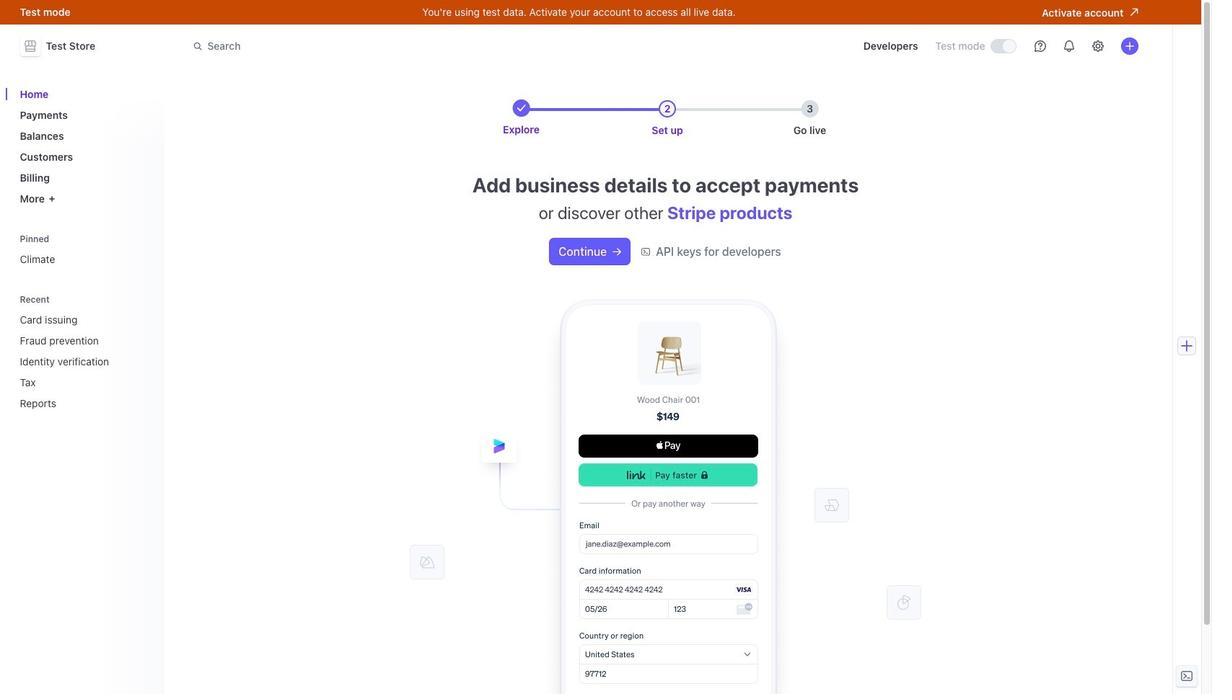 Task type: describe. For each thing, give the bounding box(es) containing it.
help image
[[1034, 40, 1046, 52]]

clear history image
[[141, 295, 150, 304]]

Search text field
[[184, 33, 591, 60]]

2 recent element from the top
[[14, 308, 155, 416]]



Task type: locate. For each thing, give the bounding box(es) containing it.
core navigation links element
[[14, 82, 155, 211]]

recent element
[[14, 290, 155, 416], [14, 308, 155, 416]]

edit pins image
[[141, 235, 150, 244]]

notifications image
[[1063, 40, 1075, 52]]

Test mode checkbox
[[991, 40, 1016, 53]]

settings image
[[1092, 40, 1104, 52]]

pinned element
[[14, 229, 155, 271]]

1 recent element from the top
[[14, 290, 155, 416]]

None search field
[[184, 33, 591, 60]]

svg image
[[613, 248, 621, 256]]



Task type: vqa. For each thing, say whether or not it's contained in the screenshot.
Notifications icon
yes



